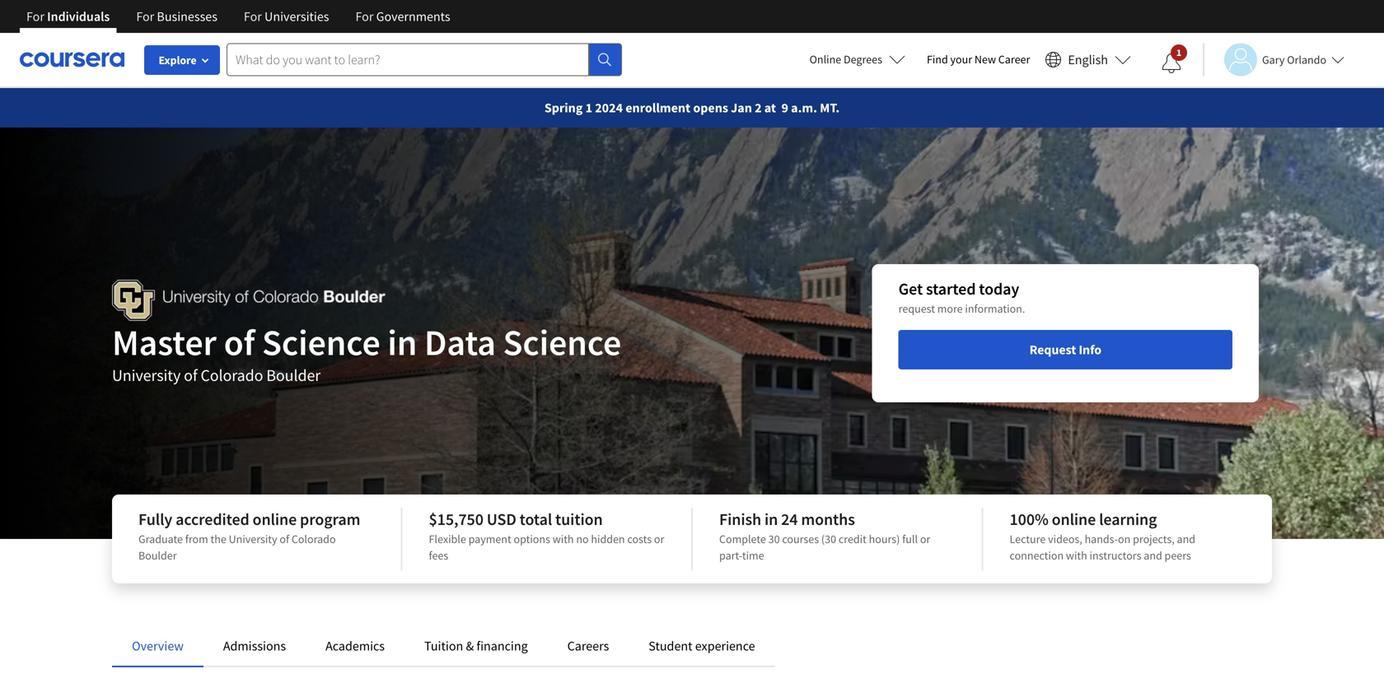 Task type: locate. For each thing, give the bounding box(es) containing it.
online degrees button
[[796, 41, 919, 77]]

courses
[[782, 532, 819, 547]]

2 or from the left
[[920, 532, 930, 547]]

with inside $15,750 usd total tuition flexible payment options with no hidden costs or fees
[[553, 532, 574, 547]]

instructors
[[1090, 549, 1141, 564]]

peers
[[1165, 549, 1191, 564]]

0 horizontal spatial online
[[253, 510, 297, 530]]

with
[[553, 532, 574, 547], [1066, 549, 1087, 564]]

1 horizontal spatial with
[[1066, 549, 1087, 564]]

learning
[[1099, 510, 1157, 530]]

for left individuals
[[26, 8, 44, 25]]

career
[[998, 52, 1030, 67]]

0 vertical spatial university
[[112, 365, 181, 386]]

None search field
[[227, 43, 622, 76]]

lecture
[[1010, 532, 1046, 547]]

a.m.
[[791, 100, 817, 116]]

explore button
[[144, 45, 220, 75]]

for governments
[[355, 8, 450, 25]]

data
[[424, 320, 496, 365]]

4 for from the left
[[355, 8, 374, 25]]

university
[[112, 365, 181, 386], [229, 532, 277, 547]]

today
[[979, 279, 1019, 299]]

request info button
[[899, 330, 1232, 370]]

1 vertical spatial university
[[229, 532, 277, 547]]

information.
[[965, 302, 1025, 316]]

online
[[253, 510, 297, 530], [1052, 510, 1096, 530]]

for
[[26, 8, 44, 25], [136, 8, 154, 25], [244, 8, 262, 25], [355, 8, 374, 25]]

0 horizontal spatial or
[[654, 532, 664, 547]]

time
[[742, 549, 764, 564]]

$15,750
[[429, 510, 483, 530]]

and down "projects,"
[[1144, 549, 1162, 564]]

finish
[[719, 510, 761, 530]]

What do you want to learn? text field
[[227, 43, 589, 76]]

0 vertical spatial in
[[388, 320, 417, 365]]

online left program
[[253, 510, 297, 530]]

request
[[899, 302, 935, 316]]

1 horizontal spatial science
[[503, 320, 621, 365]]

colorado
[[201, 365, 263, 386], [292, 532, 336, 547]]

in left data on the left of page
[[388, 320, 417, 365]]

0 vertical spatial with
[[553, 532, 574, 547]]

or for finish in 24 months
[[920, 532, 930, 547]]

1 vertical spatial and
[[1144, 549, 1162, 564]]

spring 1 2024 enrollment opens jan 2 at  9 a.m. mt.
[[544, 100, 840, 116]]

explore
[[159, 53, 196, 68]]

0 vertical spatial boulder
[[266, 365, 321, 386]]

get
[[899, 279, 923, 299]]

opens
[[693, 100, 728, 116]]

0 horizontal spatial boulder
[[138, 549, 177, 564]]

0 horizontal spatial colorado
[[201, 365, 263, 386]]

1 for from the left
[[26, 8, 44, 25]]

2 online from the left
[[1052, 510, 1096, 530]]

financing
[[477, 638, 528, 655]]

online inside fully accredited online program graduate from the university of colorado boulder
[[253, 510, 297, 530]]

in inside finish in 24 months complete 30 courses (30 credit hours) full or part-time
[[764, 510, 778, 530]]

1
[[1176, 46, 1181, 59], [585, 100, 592, 116]]

1 horizontal spatial in
[[764, 510, 778, 530]]

0 vertical spatial 1
[[1176, 46, 1181, 59]]

with left no
[[553, 532, 574, 547]]

of
[[224, 320, 255, 365], [184, 365, 197, 386], [280, 532, 289, 547]]

0 vertical spatial colorado
[[201, 365, 263, 386]]

2
[[755, 100, 762, 116]]

with down videos,
[[1066, 549, 1087, 564]]

1 horizontal spatial colorado
[[292, 532, 336, 547]]

1 vertical spatial with
[[1066, 549, 1087, 564]]

on
[[1118, 532, 1131, 547]]

or inside $15,750 usd total tuition flexible payment options with no hidden costs or fees
[[654, 532, 664, 547]]

in
[[388, 320, 417, 365], [764, 510, 778, 530]]

or right costs
[[654, 532, 664, 547]]

request
[[1029, 342, 1076, 358]]

online
[[810, 52, 841, 67]]

tuition
[[424, 638, 463, 655]]

science
[[262, 320, 380, 365], [503, 320, 621, 365]]

1 vertical spatial 1
[[585, 100, 592, 116]]

0 horizontal spatial science
[[262, 320, 380, 365]]

for left governments
[[355, 8, 374, 25]]

jan
[[731, 100, 752, 116]]

banner navigation
[[13, 0, 464, 33]]

individuals
[[47, 8, 110, 25]]

or inside finish in 24 months complete 30 courses (30 credit hours) full or part-time
[[920, 532, 930, 547]]

boulder inside fully accredited online program graduate from the university of colorado boulder
[[138, 549, 177, 564]]

boulder
[[266, 365, 321, 386], [138, 549, 177, 564]]

for left businesses
[[136, 8, 154, 25]]

part-
[[719, 549, 742, 564]]

usd
[[487, 510, 516, 530]]

no
[[576, 532, 589, 547]]

1 horizontal spatial boulder
[[266, 365, 321, 386]]

1 online from the left
[[253, 510, 297, 530]]

0 horizontal spatial in
[[388, 320, 417, 365]]

1 vertical spatial in
[[764, 510, 778, 530]]

master of science in data science university of colorado boulder
[[112, 320, 621, 386]]

new
[[975, 52, 996, 67]]

2 horizontal spatial of
[[280, 532, 289, 547]]

for businesses
[[136, 8, 217, 25]]

2 science from the left
[[503, 320, 621, 365]]

with inside 100% online learning lecture videos, hands-on projects, and connection with instructors and peers
[[1066, 549, 1087, 564]]

info
[[1079, 342, 1102, 358]]

or right full in the bottom right of the page
[[920, 532, 930, 547]]

1 horizontal spatial or
[[920, 532, 930, 547]]

1 horizontal spatial 1
[[1176, 46, 1181, 59]]

3 for from the left
[[244, 8, 262, 25]]

hours)
[[869, 532, 900, 547]]

university inside master of science in data science university of colorado boulder
[[112, 365, 181, 386]]

for left universities
[[244, 8, 262, 25]]

30
[[768, 532, 780, 547]]

1 vertical spatial colorado
[[292, 532, 336, 547]]

1 horizontal spatial university
[[229, 532, 277, 547]]

1 horizontal spatial and
[[1177, 532, 1195, 547]]

tuition & financing link
[[424, 638, 528, 655]]

for for individuals
[[26, 8, 44, 25]]

of inside fully accredited online program graduate from the university of colorado boulder
[[280, 532, 289, 547]]

overview
[[132, 638, 184, 655]]

get started today request more information. request info
[[899, 279, 1102, 358]]

colorado inside fully accredited online program graduate from the university of colorado boulder
[[292, 532, 336, 547]]

0 horizontal spatial and
[[1144, 549, 1162, 564]]

tuition & financing
[[424, 638, 528, 655]]

and up peers
[[1177, 532, 1195, 547]]

for for universities
[[244, 8, 262, 25]]

colorado down program
[[292, 532, 336, 547]]

2 for from the left
[[136, 8, 154, 25]]

hands-
[[1085, 532, 1118, 547]]

university inside fully accredited online program graduate from the university of colorado boulder
[[229, 532, 277, 547]]

find your new career
[[927, 52, 1030, 67]]

complete
[[719, 532, 766, 547]]

online degrees
[[810, 52, 882, 67]]

0 horizontal spatial of
[[184, 365, 197, 386]]

1 horizontal spatial online
[[1052, 510, 1096, 530]]

1 or from the left
[[654, 532, 664, 547]]

online up videos,
[[1052, 510, 1096, 530]]

colorado down university of colorado boulder logo
[[201, 365, 263, 386]]

1 vertical spatial boulder
[[138, 549, 177, 564]]

in left 24
[[764, 510, 778, 530]]

and
[[1177, 532, 1195, 547], [1144, 549, 1162, 564]]

0 horizontal spatial with
[[553, 532, 574, 547]]

(30
[[821, 532, 836, 547]]

0 horizontal spatial university
[[112, 365, 181, 386]]



Task type: describe. For each thing, give the bounding box(es) containing it.
for for businesses
[[136, 8, 154, 25]]

academics
[[325, 638, 385, 655]]

master
[[112, 320, 217, 365]]

for universities
[[244, 8, 329, 25]]

colorado inside master of science in data science university of colorado boulder
[[201, 365, 263, 386]]

university of colorado boulder logo image
[[112, 280, 385, 321]]

accredited
[[176, 510, 249, 530]]

hidden
[[591, 532, 625, 547]]

$15,750 usd total tuition flexible payment options with no hidden costs or fees
[[429, 510, 664, 564]]

admissions
[[223, 638, 286, 655]]

credit
[[839, 532, 867, 547]]

finish in 24 months complete 30 courses (30 credit hours) full or part-time
[[719, 510, 930, 564]]

overview link
[[132, 638, 184, 655]]

fees
[[429, 549, 448, 564]]

0 horizontal spatial 1
[[585, 100, 592, 116]]

2024
[[595, 100, 623, 116]]

careers link
[[567, 638, 609, 655]]

tuition
[[555, 510, 603, 530]]

enrollment
[[625, 100, 691, 116]]

coursera image
[[20, 46, 124, 73]]

1 horizontal spatial of
[[224, 320, 255, 365]]

spring
[[544, 100, 583, 116]]

english button
[[1038, 33, 1138, 87]]

student experience
[[649, 638, 755, 655]]

24
[[781, 510, 798, 530]]

projects,
[[1133, 532, 1175, 547]]

payment
[[468, 532, 511, 547]]

0 vertical spatial and
[[1177, 532, 1195, 547]]

degrees
[[844, 52, 882, 67]]

orlando
[[1287, 52, 1326, 67]]

student
[[649, 638, 692, 655]]

100%
[[1010, 510, 1049, 530]]

gary orlando button
[[1203, 43, 1345, 76]]

english
[[1068, 51, 1108, 68]]

your
[[950, 52, 972, 67]]

for for governments
[[355, 8, 374, 25]]

admissions link
[[223, 638, 286, 655]]

universities
[[264, 8, 329, 25]]

100% online learning lecture videos, hands-on projects, and connection with instructors and peers
[[1010, 510, 1195, 564]]

show notifications image
[[1162, 54, 1181, 73]]

online inside 100% online learning lecture videos, hands-on projects, and connection with instructors and peers
[[1052, 510, 1096, 530]]

find
[[927, 52, 948, 67]]

boulder inside master of science in data science university of colorado boulder
[[266, 365, 321, 386]]

careers
[[567, 638, 609, 655]]

mt.
[[820, 100, 840, 116]]

costs
[[627, 532, 652, 547]]

total
[[520, 510, 552, 530]]

months
[[801, 510, 855, 530]]

governments
[[376, 8, 450, 25]]

or for $15,750 usd total tuition
[[654, 532, 664, 547]]

academics link
[[325, 638, 385, 655]]

gary orlando
[[1262, 52, 1326, 67]]

find your new career link
[[919, 49, 1038, 70]]

gary
[[1262, 52, 1285, 67]]

the
[[211, 532, 226, 547]]

businesses
[[157, 8, 217, 25]]

from
[[185, 532, 208, 547]]

1 button
[[1148, 44, 1195, 83]]

9
[[781, 100, 788, 116]]

connection
[[1010, 549, 1064, 564]]

1 inside 1 button
[[1176, 46, 1181, 59]]

graduate
[[138, 532, 183, 547]]

started
[[926, 279, 976, 299]]

fully accredited online program graduate from the university of colorado boulder
[[138, 510, 360, 564]]

options
[[514, 532, 550, 547]]

1 science from the left
[[262, 320, 380, 365]]

for individuals
[[26, 8, 110, 25]]

program
[[300, 510, 360, 530]]

full
[[902, 532, 918, 547]]

experience
[[695, 638, 755, 655]]

student experience link
[[649, 638, 755, 655]]

&
[[466, 638, 474, 655]]

videos,
[[1048, 532, 1082, 547]]

more
[[937, 302, 963, 316]]

in inside master of science in data science university of colorado boulder
[[388, 320, 417, 365]]



Task type: vqa. For each thing, say whether or not it's contained in the screenshot.
42,000
no



